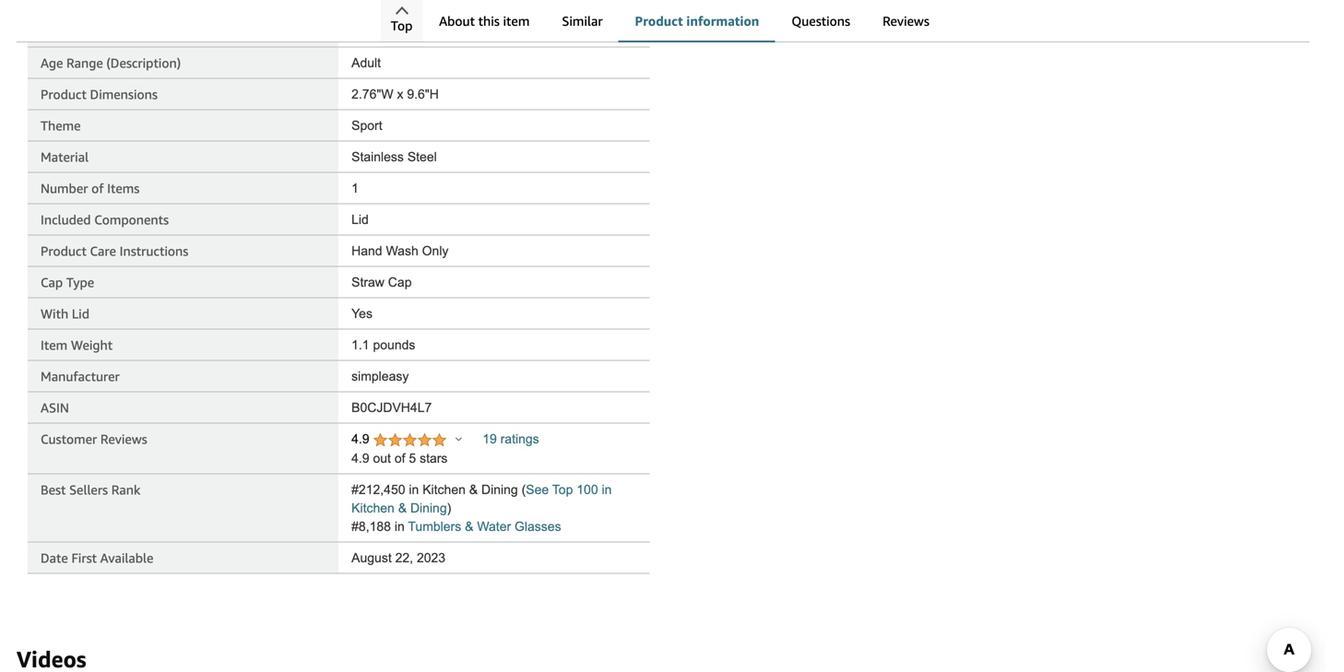 Task type: describe. For each thing, give the bounding box(es) containing it.
date
[[41, 551, 68, 566]]

with lid
[[41, 307, 89, 322]]

in for #212,450 in kitchen & dining (
[[409, 483, 419, 497]]

product information
[[635, 13, 760, 29]]

1.1 pounds
[[352, 338, 416, 353]]

similar
[[562, 13, 603, 29]]

hand
[[352, 244, 382, 259]]

product dimensions
[[41, 87, 158, 102]]

1 vertical spatial lid
[[72, 307, 89, 322]]

type
[[66, 275, 94, 290]]

x
[[397, 87, 404, 102]]

asin
[[41, 401, 69, 416]]

2 cap from the left
[[388, 276, 412, 290]]

material
[[41, 150, 89, 165]]

sport
[[352, 119, 382, 133]]

)
[[447, 502, 451, 516]]

top inside see top 100 in kitchen & dining
[[552, 483, 573, 497]]

cap type
[[41, 275, 94, 290]]

august
[[352, 551, 392, 566]]

item
[[503, 13, 530, 29]]

about this item
[[439, 13, 530, 29]]

ratings
[[501, 432, 539, 447]]

like
[[754, 27, 774, 42]]

would
[[688, 27, 726, 42]]

0 vertical spatial top
[[391, 18, 413, 33]]

stars
[[420, 452, 448, 466]]

would you like to tell us about a lower price?
[[688, 27, 964, 42]]

popover image
[[456, 437, 462, 442]]

0 horizontal spatial of
[[91, 181, 104, 196]]

in inside see top 100 in kitchen & dining
[[602, 483, 612, 497]]

100
[[577, 483, 598, 497]]

age
[[41, 56, 63, 71]]

& inside see top 100 in kitchen & dining
[[398, 502, 407, 516]]

hand wash only
[[352, 244, 449, 259]]

included
[[41, 212, 91, 228]]

pounds
[[373, 338, 416, 353]]

lower
[[884, 27, 918, 42]]

19 ratings link
[[483, 432, 539, 447]]

this
[[478, 13, 500, 29]]

august 22, 2023
[[352, 551, 446, 566]]

2.76"w x 9.6"h
[[352, 87, 439, 102]]

product for product care instructions
[[41, 244, 87, 259]]

& for tumblers
[[465, 520, 474, 534]]

weight
[[71, 338, 113, 353]]

you
[[729, 27, 751, 42]]

range
[[66, 56, 103, 71]]

0 vertical spatial kitchen
[[423, 483, 466, 497]]

best sellers rank
[[41, 483, 141, 498]]

see top 100 in kitchen & dining link
[[352, 483, 612, 516]]

& for kitchen
[[469, 483, 478, 497]]

first
[[71, 551, 97, 566]]

date first available
[[41, 551, 154, 566]]

stainless
[[352, 150, 404, 164]]

straw cap
[[352, 276, 412, 290]]

manual
[[352, 25, 394, 39]]

simpleasy
[[352, 370, 409, 384]]

customer reviews
[[41, 432, 147, 447]]

manufacturer
[[41, 369, 120, 384]]

videos element
[[17, 645, 1310, 673]]

5
[[409, 452, 416, 466]]

item
[[41, 338, 67, 353]]

with
[[41, 307, 68, 322]]

items
[[107, 181, 140, 196]]

information
[[687, 13, 760, 29]]

1.1
[[352, 338, 370, 353]]

product for product dimensions
[[41, 87, 87, 102]]

dining inside see top 100 in kitchen & dining
[[410, 502, 447, 516]]

dimensions
[[90, 87, 158, 102]]

available
[[100, 551, 154, 566]]

1 horizontal spatial lid
[[352, 213, 369, 227]]

wash
[[386, 244, 419, 259]]



Task type: vqa. For each thing, say whether or not it's contained in the screenshot.


Task type: locate. For each thing, give the bounding box(es) containing it.
kitchen up #8,188
[[352, 502, 395, 516]]

about
[[834, 27, 870, 42]]

1
[[352, 181, 359, 196]]

0 vertical spatial &
[[469, 483, 478, 497]]

1 vertical spatial &
[[398, 502, 407, 516]]

1 vertical spatial dining
[[410, 502, 447, 516]]

price?
[[921, 27, 960, 42]]

tell us about a lower price? button
[[793, 27, 975, 42]]

cap down hand wash only
[[388, 276, 412, 290]]

4.9 inside "button"
[[352, 432, 373, 447]]

lid right with
[[72, 307, 89, 322]]

1 vertical spatial reviews
[[100, 432, 147, 447]]

dining up tumblers
[[410, 502, 447, 516]]

1 vertical spatial 4.9
[[352, 452, 370, 466]]

0 horizontal spatial lid
[[72, 307, 89, 322]]

glasses
[[515, 520, 561, 534]]

2.76"w
[[352, 87, 394, 102]]

&
[[469, 483, 478, 497], [398, 502, 407, 516], [465, 520, 474, 534]]

in right #8,188
[[395, 520, 405, 534]]

number of items
[[41, 181, 140, 196]]

19
[[483, 432, 497, 447]]

included components
[[41, 212, 169, 228]]

1 cap from the left
[[41, 275, 63, 290]]

& up tumblers & water glasses link
[[469, 483, 478, 497]]

yes
[[352, 307, 373, 321]]

4.9 button
[[352, 432, 462, 450]]

1 vertical spatial top
[[552, 483, 573, 497]]

in
[[409, 483, 419, 497], [602, 483, 612, 497], [395, 520, 405, 534]]

stainless steel
[[352, 150, 437, 164]]

& left water
[[465, 520, 474, 534]]

item weight
[[41, 338, 113, 353]]

4.9 for 4.9
[[352, 432, 373, 447]]

0 horizontal spatial kitchen
[[352, 502, 395, 516]]

0 horizontal spatial dining
[[410, 502, 447, 516]]

4.9 up out
[[352, 432, 373, 447]]

19 ratings
[[483, 432, 539, 447]]

out
[[373, 452, 391, 466]]

b0cjdvh4l7
[[352, 401, 432, 415]]

steel
[[408, 150, 437, 164]]

theme
[[41, 118, 81, 134]]

kitchen
[[423, 483, 466, 497], [352, 502, 395, 516]]

#8,188 in tumblers & water glasses
[[352, 520, 561, 534]]

kitchen inside see top 100 in kitchen & dining
[[352, 502, 395, 516]]

top left about
[[391, 18, 413, 33]]

tumblers
[[408, 520, 461, 534]]

instructions
[[120, 244, 188, 259]]

product down included
[[41, 244, 87, 259]]

22,
[[395, 551, 413, 566]]

0 vertical spatial dining
[[482, 483, 518, 497]]

0 vertical spatial product
[[635, 13, 683, 29]]

a
[[873, 27, 880, 42]]

0 horizontal spatial top
[[391, 18, 413, 33]]

1 horizontal spatial reviews
[[883, 13, 930, 29]]

dining
[[482, 483, 518, 497], [410, 502, 447, 516]]

0 vertical spatial 4.9
[[352, 432, 373, 447]]

1 horizontal spatial in
[[409, 483, 419, 497]]

product
[[635, 13, 683, 29], [41, 87, 87, 102], [41, 244, 87, 259]]

customer
[[41, 432, 97, 447]]

water
[[477, 520, 511, 534]]

in for #8,188 in tumblers & water glasses
[[395, 520, 405, 534]]

1 vertical spatial product
[[41, 87, 87, 102]]

age range (description)
[[41, 56, 181, 71]]

rank
[[111, 483, 141, 498]]

components
[[94, 212, 169, 228]]

tumblers & water glasses link
[[408, 520, 561, 534]]

see
[[526, 483, 549, 497]]

dining left (
[[482, 483, 518, 497]]

0 vertical spatial reviews
[[883, 13, 930, 29]]

0 vertical spatial of
[[91, 181, 104, 196]]

4.9
[[352, 432, 373, 447], [352, 452, 370, 466]]

4.9 left out
[[352, 452, 370, 466]]

0 horizontal spatial in
[[395, 520, 405, 534]]

kitchen up )
[[423, 483, 466, 497]]

1 horizontal spatial top
[[552, 483, 573, 497]]

1 horizontal spatial kitchen
[[423, 483, 466, 497]]

2023
[[417, 551, 446, 566]]

1 horizontal spatial cap
[[388, 276, 412, 290]]

cap
[[41, 275, 63, 290], [388, 276, 412, 290]]

product left the would
[[635, 13, 683, 29]]

number
[[41, 181, 88, 196]]

1 vertical spatial of
[[395, 452, 405, 466]]

to
[[778, 27, 790, 42]]

0 horizontal spatial cap
[[41, 275, 63, 290]]

of left 5
[[395, 452, 405, 466]]

2 horizontal spatial in
[[602, 483, 612, 497]]

reviews up the rank
[[100, 432, 147, 447]]

of left items at the top of page
[[91, 181, 104, 196]]

top left 100
[[552, 483, 573, 497]]

reviews right a
[[883, 13, 930, 29]]

adult
[[352, 56, 381, 70]]

2 vertical spatial product
[[41, 244, 87, 259]]

cap left type at the top of the page
[[41, 275, 63, 290]]

of
[[91, 181, 104, 196], [395, 452, 405, 466]]

tell
[[793, 27, 812, 42]]

9.6"h
[[407, 87, 439, 102]]

sellers
[[69, 483, 108, 498]]

4.9 out of 5 stars
[[352, 452, 448, 466]]

care
[[90, 244, 116, 259]]

2 vertical spatial &
[[465, 520, 474, 534]]

product care instructions
[[41, 244, 188, 259]]

questions
[[792, 13, 851, 29]]

4.9 for 4.9 out of 5 stars
[[352, 452, 370, 466]]

0 vertical spatial lid
[[352, 213, 369, 227]]

#212,450
[[352, 483, 405, 497]]

lid
[[352, 213, 369, 227], [72, 307, 89, 322]]

reviews
[[883, 13, 930, 29], [100, 432, 147, 447]]

1 horizontal spatial of
[[395, 452, 405, 466]]

(description)
[[106, 56, 181, 71]]

0 horizontal spatial reviews
[[100, 432, 147, 447]]

(
[[522, 483, 526, 497]]

best
[[41, 483, 66, 498]]

straw
[[352, 276, 385, 290]]

us
[[816, 27, 831, 42]]

2 4.9 from the top
[[352, 452, 370, 466]]

in right 100
[[602, 483, 612, 497]]

see top 100 in kitchen & dining
[[352, 483, 612, 516]]

& down #212,450
[[398, 502, 407, 516]]

top
[[391, 18, 413, 33], [552, 483, 573, 497]]

1 horizontal spatial dining
[[482, 483, 518, 497]]

lid down 1
[[352, 213, 369, 227]]

in down 5
[[409, 483, 419, 497]]

1 vertical spatial kitchen
[[352, 502, 395, 516]]

product for product information
[[635, 13, 683, 29]]

#212,450 in kitchen & dining (
[[352, 483, 526, 497]]

1 4.9 from the top
[[352, 432, 373, 447]]

product up the "theme"
[[41, 87, 87, 102]]



